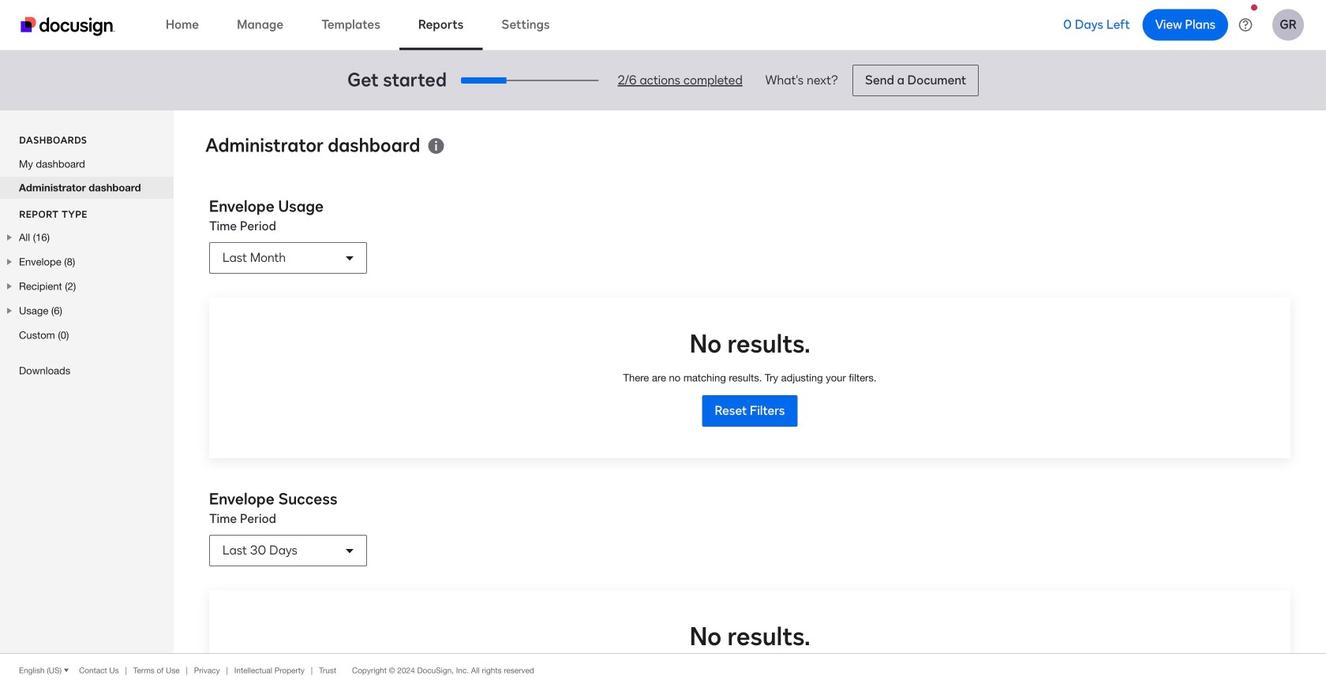 Task type: locate. For each thing, give the bounding box(es) containing it.
more info region
[[0, 654, 1327, 688]]

docusign esignature image
[[21, 17, 115, 36]]



Task type: vqa. For each thing, say whether or not it's contained in the screenshot.
More Info region
yes



